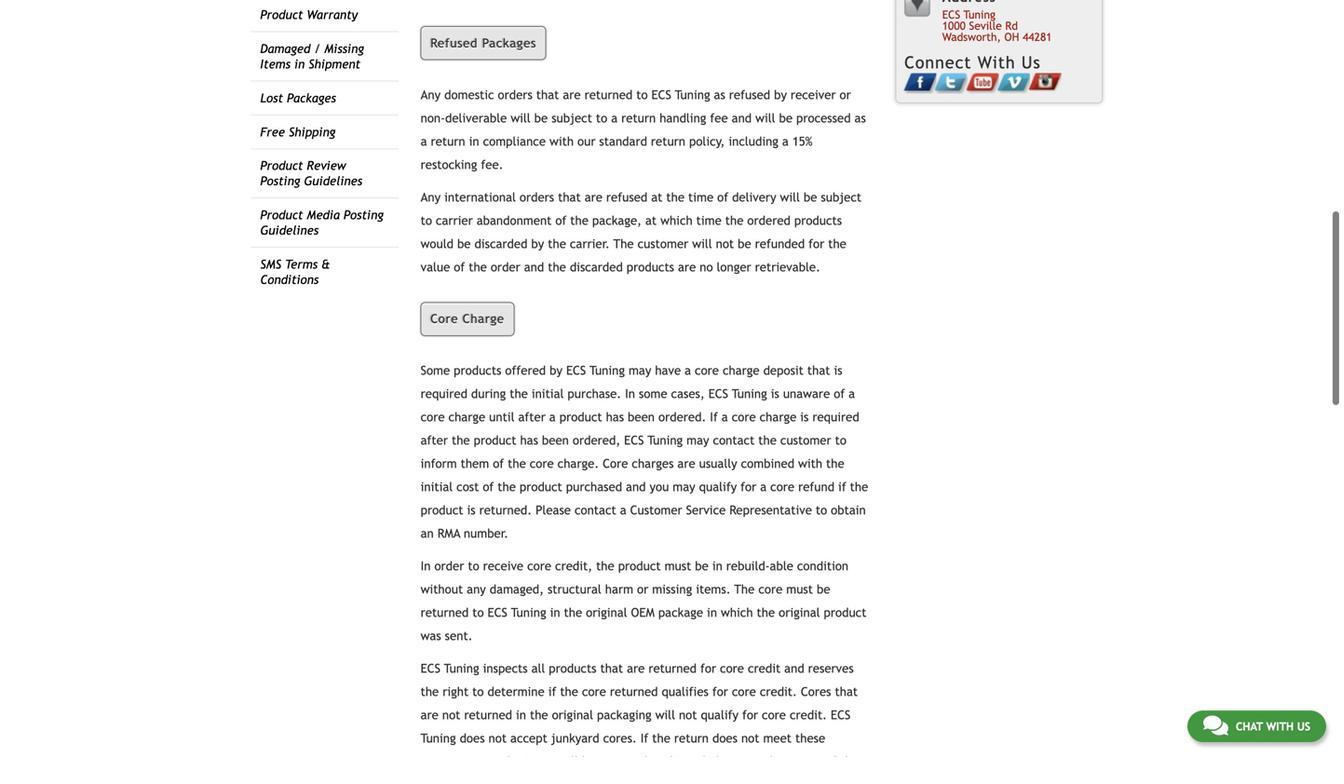 Task type: vqa. For each thing, say whether or not it's contained in the screenshot.
the If inside Some products offered by ECS Tuning may have a core charge deposit that is required during the initial purchase. In some cases, ECS Tuning is unaware of a core charge until after a product has been ordered. If a core charge is required after the product has been ordered, ECS Tuning may contact the customer to inform them of the core charge. Core charges are usually combined with the initial cost of the product purchased and you may qualify for a core refund if the product is returned. Please contact a Customer Service Representative to obtain an RMA number.
yes



Task type: describe. For each thing, give the bounding box(es) containing it.
chat
[[1237, 720, 1264, 733]]

meet
[[764, 732, 792, 746]]

items
[[260, 57, 291, 71]]

junkyard
[[552, 732, 600, 746]]

0 vertical spatial must
[[665, 559, 692, 574]]

1 vertical spatial initial
[[421, 480, 453, 495]]

the up junkyard
[[560, 685, 579, 700]]

representative
[[730, 503, 813, 518]]

returned up qualifies
[[649, 662, 697, 676]]

be inside ecs tuning inspects all products that are returned for core credit and reserves the right to determine if the core returned qualifies for core credit. cores that are not returned in the original packaging will not qualify for core credit. ecs tuning does not accept junkyard cores. if the return does not meet these requirements, the items will be returned or discarded at your discretion. if
[[582, 755, 596, 758]]

are up packaging
[[627, 662, 645, 676]]

with inside some products offered by ecs tuning may have a core charge deposit that is required during the initial purchase. in some cases, ecs tuning is unaware of a core charge until after a product has been ordered. if a core charge is required after the product has been ordered, ecs tuning may contact the customer to inform them of the core charge. core charges are usually combined with the initial cost of the product purchased and you may qualify for a core refund if the product is returned. please contact a customer service representative to obtain an rma number.
[[799, 457, 823, 471]]

wadsworth,
[[943, 30, 1002, 43]]

1 vertical spatial contact
[[575, 503, 617, 518]]

core up representative
[[771, 480, 795, 495]]

refunded
[[755, 237, 805, 251]]

guidelines for review
[[304, 174, 363, 188]]

product up please on the left
[[520, 480, 563, 495]]

is down deposit
[[771, 387, 780, 401]]

of left delivery
[[718, 190, 729, 205]]

us for connect with us
[[1022, 53, 1042, 72]]

a left 15%
[[783, 134, 789, 149]]

charge down during
[[449, 410, 486, 425]]

with inside the 'chat with us' link
[[1267, 720, 1295, 733]]

standard
[[600, 134, 648, 149]]

comments image
[[1204, 715, 1229, 737]]

will down junkyard
[[559, 755, 579, 758]]

fee
[[710, 111, 728, 125]]

be down condition
[[817, 583, 831, 597]]

them
[[461, 457, 489, 471]]

ecs tuning inspects all products that are returned for core credit and reserves the right to determine if the core returned qualifies for core credit. cores that are not returned in the original packaging will not qualify for core credit. ecs tuning does not accept junkyard cores. if the return does not meet these requirements, the items will be returned or discarded at your discretion. if
[[421, 662, 864, 758]]

be up 15%
[[780, 111, 793, 125]]

ecs up purchase. at bottom
[[567, 364, 586, 378]]

lost packages link
[[260, 91, 336, 105]]

seville
[[970, 19, 1003, 32]]

return inside ecs tuning inspects all products that are returned for core credit and reserves the right to determine if the core returned qualifies for core credit. cores that are not returned in the original packaging will not qualify for core credit. ecs tuning does not accept junkyard cores. if the return does not meet these requirements, the items will be returned or discarded at your discretion. if
[[675, 732, 709, 746]]

that down reserves
[[835, 685, 858, 700]]

any for any domestic orders that are returned to ecs tuning as refused by receiver or non-deliverable will be subject to a return handling fee and will be processed as a return in compliance with our standard return policy, including a 15% restocking fee.
[[421, 88, 441, 102]]

the up "returned." in the bottom of the page
[[498, 480, 516, 495]]

cores
[[801, 685, 832, 700]]

that inside the any domestic orders that are returned to ecs tuning as refused by receiver or non-deliverable will be subject to a return handling fee and will be processed as a return in compliance with our standard return policy, including a 15% restocking fee.
[[537, 88, 559, 102]]

guidelines for media
[[260, 223, 319, 238]]

will up the ordered
[[781, 190, 800, 205]]

and inside any international orders that are refused at the time of delivery will be subject to carrier abandonment of the package, at which time the ordered products would be discarded by the carrier. the customer will not be refunded for the value of the order and the discarded products are no longer retrievable.
[[524, 260, 544, 274]]

package,
[[593, 213, 642, 228]]

for inside any international orders that are refused at the time of delivery will be subject to carrier abandonment of the package, at which time the ordered products would be discarded by the carrier. the customer will not be refunded for the value of the order and the discarded products are no longer retrievable.
[[809, 237, 825, 251]]

product down purchase. at bottom
[[560, 410, 603, 425]]

sms terms & conditions
[[260, 257, 330, 287]]

core inside some products offered by ecs tuning may have a core charge deposit that is required during the initial purchase. in some cases, ecs tuning is unaware of a core charge until after a product has been ordered. if a core charge is required after the product has been ordered, ecs tuning may contact the customer to inform them of the core charge. core charges are usually combined with the initial cost of the product purchased and you may qualify for a core refund if the product is returned. please contact a customer service representative to obtain an rma number.
[[603, 457, 629, 471]]

1 horizontal spatial been
[[628, 410, 655, 425]]

1 vertical spatial at
[[646, 213, 657, 228]]

non-
[[421, 111, 445, 125]]

the down the any domestic orders that are returned to ecs tuning as refused by receiver or non-deliverable will be subject to a return handling fee and will be processed as a return in compliance with our standard return policy, including a 15% restocking fee.
[[667, 190, 685, 205]]

carrier.
[[570, 237, 610, 251]]

2 vertical spatial may
[[673, 480, 696, 495]]

1 vertical spatial credit.
[[790, 708, 828, 723]]

media
[[307, 208, 340, 222]]

return down handling
[[651, 134, 686, 149]]

items
[[525, 755, 555, 758]]

refused
[[431, 36, 478, 50]]

0 horizontal spatial after
[[421, 434, 448, 448]]

is right deposit
[[834, 364, 843, 378]]

a right "until" at the bottom left of page
[[550, 410, 556, 425]]

if inside some products offered by ecs tuning may have a core charge deposit that is required during the initial purchase. in some cases, ecs tuning is unaware of a core charge until after a product has been ordered. if a core charge is required after the product has been ordered, ecs tuning may contact the customer to inform them of the core charge. core charges are usually combined with the initial cost of the product purchased and you may qualify for a core refund if the product is returned. please contact a customer service representative to obtain an rma number.
[[839, 480, 847, 495]]

product down "until" at the bottom left of page
[[474, 434, 517, 448]]

ecs down cores
[[831, 708, 851, 723]]

tuning up purchase. at bottom
[[590, 364, 625, 378]]

which inside any international orders that are refused at the time of delivery will be subject to carrier abandonment of the package, at which time the ordered products would be discarded by the carrier. the customer will not be refunded for the value of the order and the discarded products are no longer retrievable.
[[661, 213, 693, 228]]

subject inside the any domestic orders that are returned to ecs tuning as refused by receiver or non-deliverable will be subject to a return handling fee and will be processed as a return in compliance with our standard return policy, including a 15% restocking fee.
[[552, 111, 593, 125]]

credit
[[748, 662, 781, 676]]

a up "standard"
[[612, 111, 618, 125]]

determine
[[488, 685, 545, 700]]

in down items.
[[707, 606, 718, 620]]

in inside in order to receive core credit, the product must be in rebuild-able condition without any damaged, structural harm or missing items. the core must be returned to ecs tuning in the original oem package in which the original product was sent.
[[421, 559, 431, 574]]

requirements,
[[421, 755, 499, 758]]

core charge
[[431, 312, 505, 326]]

of right cost
[[483, 480, 494, 495]]

core up packaging
[[582, 685, 607, 700]]

be up longer at right top
[[738, 237, 752, 251]]

an
[[421, 527, 434, 541]]

delivery
[[733, 190, 777, 205]]

returned down cores.
[[600, 755, 648, 758]]

returned down determine
[[464, 708, 513, 723]]

all
[[532, 662, 545, 676]]

ordered
[[748, 213, 791, 228]]

refused inside any international orders that are refused at the time of delivery will be subject to carrier abandonment of the package, at which time the ordered products would be discarded by the carrier. the customer will not be refunded for the value of the order and the discarded products are no longer retrievable.
[[607, 190, 648, 205]]

by inside the any domestic orders that are returned to ecs tuning as refused by receiver or non-deliverable will be subject to a return handling fee and will be processed as a return in compliance with our standard return policy, including a 15% restocking fee.
[[775, 88, 787, 102]]

tuning up right
[[444, 662, 480, 676]]

order inside any international orders that are refused at the time of delivery will be subject to carrier abandonment of the package, at which time the ordered products would be discarded by the carrier. the customer will not be refunded for the value of the order and the discarded products are no longer retrievable.
[[491, 260, 521, 274]]

in inside some products offered by ecs tuning may have a core charge deposit that is required during the initial purchase. in some cases, ecs tuning is unaware of a core charge until after a product has been ordered. if a core charge is required after the product has been ordered, ecs tuning may contact the customer to inform them of the core charge. core charges are usually combined with the initial cost of the product purchased and you may qualify for a core refund if the product is returned. please contact a customer service representative to obtain an rma number.
[[625, 387, 636, 401]]

will up no
[[693, 237, 713, 251]]

some
[[421, 364, 450, 378]]

right
[[443, 685, 469, 700]]

product review posting guidelines
[[260, 159, 363, 188]]

refund
[[799, 480, 835, 495]]

is down cost
[[467, 503, 476, 518]]

1 horizontal spatial discarded
[[570, 260, 623, 274]]

core up 'cases,'
[[695, 364, 719, 378]]

the up refund
[[827, 457, 845, 471]]

harm
[[606, 583, 634, 597]]

product for product review posting guidelines
[[260, 159, 303, 173]]

with inside the any domestic orders that are returned to ecs tuning as refused by receiver or non-deliverable will be subject to a return handling fee and will be processed as a return in compliance with our standard return policy, including a 15% restocking fee.
[[550, 134, 574, 149]]

in inside the any domestic orders that are returned to ecs tuning as refused by receiver or non-deliverable will be subject to a return handling fee and will be processed as a return in compliance with our standard return policy, including a 15% restocking fee.
[[469, 134, 480, 149]]

number.
[[464, 527, 509, 541]]

that up packaging
[[601, 662, 624, 676]]

of right unaware
[[834, 387, 845, 401]]

packaging
[[597, 708, 652, 723]]

the right the refunded
[[829, 237, 847, 251]]

1 does from the left
[[460, 732, 485, 746]]

products up the refunded
[[795, 213, 843, 228]]

charge down unaware
[[760, 410, 797, 425]]

accept
[[511, 732, 548, 746]]

the inside in order to receive core credit, the product must be in rebuild-able condition without any damaged, structural harm or missing items. the core must be returned to ecs tuning in the original oem package in which the original product was sent.
[[735, 583, 755, 597]]

&
[[322, 257, 330, 272]]

is down unaware
[[801, 410, 809, 425]]

product for product warranty
[[260, 7, 303, 22]]

no
[[700, 260, 713, 274]]

free shipping link
[[260, 125, 336, 139]]

0 vertical spatial as
[[714, 88, 726, 102]]

that inside some products offered by ecs tuning may have a core charge deposit that is required during the initial purchase. in some cases, ecs tuning is unaware of a core charge until after a product has been ordered. if a core charge is required after the product has been ordered, ecs tuning may contact the customer to inform them of the core charge. core charges are usually combined with the initial cost of the product purchased and you may qualify for a core refund if the product is returned. please contact a customer service representative to obtain an rma number.
[[808, 364, 831, 378]]

core down credit
[[732, 685, 757, 700]]

15%
[[793, 134, 813, 149]]

sms terms & conditions link
[[260, 257, 330, 287]]

tuning up charges
[[648, 434, 683, 448]]

subject inside any international orders that are refused at the time of delivery will be subject to carrier abandonment of the package, at which time the ordered products would be discarded by the carrier. the customer will not be refunded for the value of the order and the discarded products are no longer retrievable.
[[821, 190, 862, 205]]

product up harm
[[619, 559, 661, 574]]

sms
[[260, 257, 282, 272]]

ecs inside ecs tuning 1000 seville rd wadsworth, oh 44281
[[943, 8, 961, 21]]

products inside some products offered by ecs tuning may have a core charge deposit that is required during the initial purchase. in some cases, ecs tuning is unaware of a core charge until after a product has been ordered. if a core charge is required after the product has been ordered, ecs tuning may contact the customer to inform them of the core charge. core charges are usually combined with the initial cost of the product purchased and you may qualify for a core refund if the product is returned. please contact a customer service representative to obtain an rma number.
[[454, 364, 502, 378]]

with
[[978, 53, 1016, 72]]

qualifies
[[662, 685, 709, 700]]

by inside some products offered by ecs tuning may have a core charge deposit that is required during the initial purchase. in some cases, ecs tuning is unaware of a core charge until after a product has been ordered. if a core charge is required after the product has been ordered, ecs tuning may contact the customer to inform them of the core charge. core charges are usually combined with the initial cost of the product purchased and you may qualify for a core refund if the product is returned. please contact a customer service representative to obtain an rma number.
[[550, 364, 563, 378]]

missing
[[653, 583, 693, 597]]

product up the rma
[[421, 503, 464, 518]]

core up meet
[[762, 708, 787, 723]]

0 vertical spatial core
[[431, 312, 459, 326]]

returned up packaging
[[610, 685, 658, 700]]

not down right
[[443, 708, 461, 723]]

will down qualifies
[[656, 708, 676, 723]]

condition
[[798, 559, 849, 574]]

of right value
[[454, 260, 465, 274]]

the up combined
[[759, 434, 777, 448]]

a right have
[[685, 364, 692, 378]]

damaged,
[[490, 583, 544, 597]]

be down carrier
[[458, 237, 471, 251]]

charge left deposit
[[723, 364, 760, 378]]

our
[[578, 134, 596, 149]]

some products offered by ecs tuning may have a core charge deposit that is required during the initial purchase. in some cases, ecs tuning is unaware of a core charge until after a product has been ordered. if a core charge is required after the product has been ordered, ecs tuning may contact the customer to inform them of the core charge. core charges are usually combined with the initial cost of the product purchased and you may qualify for a core refund if the product is returned. please contact a customer service representative to obtain an rma number.
[[421, 364, 869, 541]]

any
[[467, 583, 486, 597]]

unaware
[[784, 387, 831, 401]]

are inside the any domestic orders that are returned to ecs tuning as refused by receiver or non-deliverable will be subject to a return handling fee and will be processed as a return in compliance with our standard return policy, including a 15% restocking fee.
[[563, 88, 581, 102]]

customer inside some products offered by ecs tuning may have a core charge deposit that is required during the initial purchase. in some cases, ecs tuning is unaware of a core charge until after a product has been ordered. if a core charge is required after the product has been ordered, ecs tuning may contact the customer to inform them of the core charge. core charges are usually combined with the initial cost of the product purchased and you may qualify for a core refund if the product is returned. please contact a customer service representative to obtain an rma number.
[[781, 434, 832, 448]]

0 horizontal spatial has
[[520, 434, 539, 448]]

ecs inside the any domestic orders that are returned to ecs tuning as refused by receiver or non-deliverable will be subject to a return handling fee and will be processed as a return in compliance with our standard return policy, including a 15% restocking fee.
[[652, 88, 672, 102]]

charge
[[463, 312, 505, 326]]

the down delivery
[[726, 213, 744, 228]]

ordered.
[[659, 410, 707, 425]]

product for product media posting guidelines
[[260, 208, 303, 222]]

longer
[[717, 260, 752, 274]]

for inside some products offered by ecs tuning may have a core charge deposit that is required during the initial purchase. in some cases, ecs tuning is unaware of a core charge until after a product has been ordered. if a core charge is required after the product has been ordered, ecs tuning may contact the customer to inform them of the core charge. core charges are usually combined with the initial cost of the product purchased and you may qualify for a core refund if the product is returned. please contact a customer service representative to obtain an rma number.
[[741, 480, 757, 495]]

not left accept
[[489, 732, 507, 746]]

a left customer
[[620, 503, 627, 518]]

if inside ecs tuning inspects all products that are returned for core credit and reserves the right to determine if the core returned qualifies for core credit. cores that are not returned in the original packaging will not qualify for core credit. ecs tuning does not accept junkyard cores. if the return does not meet these requirements, the items will be returned or discarded at your discretion. if
[[641, 732, 649, 746]]

core down able
[[759, 583, 783, 597]]

original for for
[[552, 708, 594, 723]]

charges
[[632, 457, 674, 471]]

deliverable
[[445, 111, 507, 125]]

some
[[639, 387, 668, 401]]

that inside any international orders that are refused at the time of delivery will be subject to carrier abandonment of the package, at which time the ordered products would be discarded by the carrier. the customer will not be refunded for the value of the order and the discarded products are no longer retrievable.
[[558, 190, 581, 205]]

packages for lost packages
[[287, 91, 336, 105]]

inspects
[[483, 662, 528, 676]]

be up compliance
[[535, 111, 548, 125]]

items.
[[696, 583, 731, 597]]

the left 'carrier.'
[[548, 237, 567, 251]]

retrievable.
[[755, 260, 821, 274]]

the left right
[[421, 685, 439, 700]]

be up the refunded
[[804, 190, 818, 205]]

a down combined
[[761, 480, 767, 495]]

of right them
[[493, 457, 504, 471]]

and inside some products offered by ecs tuning may have a core charge deposit that is required during the initial purchase. in some cases, ecs tuning is unaware of a core charge until after a product has been ordered. if a core charge is required after the product has been ordered, ecs tuning may contact the customer to inform them of the core charge. core charges are usually combined with the initial cost of the product purchased and you may qualify for a core refund if the product is returned. please contact a customer service representative to obtain an rma number.
[[626, 480, 646, 495]]

reserves
[[809, 662, 854, 676]]

shipping
[[289, 125, 336, 139]]

please
[[536, 503, 571, 518]]

for up the your
[[743, 708, 759, 723]]

tuning inside ecs tuning 1000 seville rd wadsworth, oh 44281
[[964, 8, 996, 21]]

the up 'carrier.'
[[571, 213, 589, 228]]

cores.
[[604, 732, 637, 746]]

in down structural
[[550, 606, 561, 620]]

qualify inside some products offered by ecs tuning may have a core charge deposit that is required during the initial purchase. in some cases, ecs tuning is unaware of a core charge until after a product has been ordered. if a core charge is required after the product has been ordered, ecs tuning may contact the customer to inform them of the core charge. core charges are usually combined with the initial cost of the product purchased and you may qualify for a core refund if the product is returned. please contact a customer service representative to obtain an rma number.
[[700, 480, 737, 495]]

0 vertical spatial initial
[[532, 387, 564, 401]]

the down accept
[[503, 755, 521, 758]]

rma
[[438, 527, 461, 541]]

you
[[650, 480, 669, 495]]

at inside ecs tuning inspects all products that are returned for core credit and reserves the right to determine if the core returned qualifies for core credit. cores that are not returned in the original packaging will not qualify for core credit. ecs tuning does not accept junkyard cores. if the return does not meet these requirements, the items will be returned or discarded at your discretion. if
[[723, 755, 735, 758]]

customer inside any international orders that are refused at the time of delivery will be subject to carrier abandonment of the package, at which time the ordered products would be discarded by the carrier. the customer will not be refunded for the value of the order and the discarded products are no longer retrievable.
[[638, 237, 689, 251]]

1 vertical spatial time
[[697, 213, 722, 228]]

value
[[421, 260, 450, 274]]

would
[[421, 237, 454, 251]]

2 does from the left
[[713, 732, 738, 746]]

in inside damaged / missing items in shipment
[[294, 57, 305, 71]]

connect with us
[[905, 53, 1042, 72]]

credit,
[[555, 559, 593, 574]]

returned.
[[480, 503, 532, 518]]

return up "standard"
[[622, 111, 656, 125]]

be up items.
[[695, 559, 709, 574]]

chat with us link
[[1188, 711, 1327, 743]]

core up "damaged,"
[[528, 559, 552, 574]]

including
[[729, 134, 779, 149]]

in up items.
[[713, 559, 723, 574]]

able
[[770, 559, 794, 574]]

during
[[471, 387, 506, 401]]

and inside the any domestic orders that are returned to ecs tuning as refused by receiver or non-deliverable will be subject to a return handling fee and will be processed as a return in compliance with our standard return policy, including a 15% restocking fee.
[[732, 111, 752, 125]]

orders for will
[[498, 88, 533, 102]]

cost
[[457, 480, 479, 495]]

packages for refused packages
[[483, 36, 537, 50]]



Task type: locate. For each thing, give the bounding box(es) containing it.
been down some on the bottom left of page
[[628, 410, 655, 425]]

0 horizontal spatial or
[[637, 583, 649, 597]]

a right ordered.
[[722, 410, 729, 425]]

to
[[637, 88, 648, 102], [596, 111, 608, 125], [421, 213, 432, 228], [836, 434, 847, 448], [816, 503, 828, 518], [468, 559, 480, 574], [473, 606, 484, 620], [473, 685, 484, 700]]

0 horizontal spatial customer
[[638, 237, 689, 251]]

return
[[622, 111, 656, 125], [431, 134, 466, 149], [651, 134, 686, 149], [675, 732, 709, 746]]

free
[[260, 125, 285, 139]]

will up including
[[756, 111, 776, 125]]

in down damaged
[[294, 57, 305, 71]]

0 horizontal spatial packages
[[287, 91, 336, 105]]

products left no
[[627, 260, 675, 274]]

product left media
[[260, 208, 303, 222]]

or inside in order to receive core credit, the product must be in rebuild-able condition without any damaged, structural harm or missing items. the core must be returned to ecs tuning in the original oem package in which the original product was sent.
[[637, 583, 649, 597]]

1 vertical spatial core
[[603, 457, 629, 471]]

1 vertical spatial qualify
[[701, 708, 739, 723]]

1 vertical spatial may
[[687, 434, 710, 448]]

0 vertical spatial product
[[260, 7, 303, 22]]

0 horizontal spatial by
[[532, 237, 545, 251]]

ecs inside in order to receive core credit, the product must be in rebuild-able condition without any damaged, structural harm or missing items. the core must be returned to ecs tuning in the original oem package in which the original product was sent.
[[488, 606, 508, 620]]

2 any from the top
[[421, 190, 441, 205]]

returned
[[585, 88, 633, 102], [421, 606, 469, 620], [649, 662, 697, 676], [610, 685, 658, 700], [464, 708, 513, 723], [600, 755, 648, 758]]

0 vertical spatial discarded
[[475, 237, 528, 251]]

1 vertical spatial order
[[435, 559, 464, 574]]

qualify
[[700, 480, 737, 495], [701, 708, 739, 723]]

return up restocking at left
[[431, 134, 466, 149]]

0 vertical spatial been
[[628, 410, 655, 425]]

and right fee
[[732, 111, 752, 125]]

oem
[[631, 606, 655, 620]]

policy,
[[690, 134, 725, 149]]

0 vertical spatial refused
[[729, 88, 771, 102]]

and inside ecs tuning inspects all products that are returned for core credit and reserves the right to determine if the core returned qualifies for core credit. cores that are not returned in the original packaging will not qualify for core credit. ecs tuning does not accept junkyard cores. if the return does not meet these requirements, the items will be returned or discarded at your discretion. if
[[785, 662, 805, 676]]

required
[[421, 387, 468, 401], [813, 410, 860, 425]]

with left our
[[550, 134, 574, 149]]

0 vertical spatial in
[[625, 387, 636, 401]]

the down package,
[[614, 237, 634, 251]]

1 horizontal spatial initial
[[532, 387, 564, 401]]

credit. up these
[[790, 708, 828, 723]]

if right ordered.
[[710, 410, 718, 425]]

if right cores.
[[641, 732, 649, 746]]

1 horizontal spatial has
[[606, 410, 624, 425]]

1 horizontal spatial if
[[839, 480, 847, 495]]

receiver
[[791, 88, 836, 102]]

product up damaged
[[260, 7, 303, 22]]

tuning up handling
[[675, 88, 711, 102]]

time left delivery
[[689, 190, 714, 205]]

product
[[260, 7, 303, 22], [260, 159, 303, 173], [260, 208, 303, 222]]

orders for abandonment
[[520, 190, 555, 205]]

service
[[687, 503, 726, 518]]

1 any from the top
[[421, 88, 441, 102]]

product down free
[[260, 159, 303, 173]]

guidelines down review
[[304, 174, 363, 188]]

0 vertical spatial posting
[[260, 174, 300, 188]]

1 horizontal spatial must
[[787, 583, 814, 597]]

1 vertical spatial product
[[260, 159, 303, 173]]

1 horizontal spatial order
[[491, 260, 521, 274]]

orders inside the any domestic orders that are returned to ecs tuning as refused by receiver or non-deliverable will be subject to a return handling fee and will be processed as a return in compliance with our standard return policy, including a 15% restocking fee.
[[498, 88, 533, 102]]

core left the charge.
[[530, 457, 554, 471]]

2 product from the top
[[260, 159, 303, 173]]

44281
[[1023, 30, 1053, 43]]

any for any international orders that are refused at the time of delivery will be subject to carrier abandonment of the package, at which time the ordered products would be discarded by the carrier. the customer will not be refunded for the value of the order and the discarded products are no longer retrievable.
[[421, 190, 441, 205]]

not down qualifies
[[679, 708, 698, 723]]

in
[[625, 387, 636, 401], [421, 559, 431, 574]]

for right qualifies
[[713, 685, 729, 700]]

qualify down the usually on the bottom right
[[700, 480, 737, 495]]

damaged / missing items in shipment
[[260, 41, 364, 71]]

0 vertical spatial if
[[839, 480, 847, 495]]

1 vertical spatial us
[[1298, 720, 1311, 733]]

product review posting guidelines link
[[260, 159, 363, 188]]

1 horizontal spatial the
[[735, 583, 755, 597]]

are up requirements,
[[421, 708, 439, 723]]

are left the usually on the bottom right
[[678, 457, 696, 471]]

2 horizontal spatial discarded
[[666, 755, 720, 758]]

fee.
[[481, 158, 504, 172]]

refused
[[729, 88, 771, 102], [607, 190, 648, 205]]

0 horizontal spatial if
[[549, 685, 557, 700]]

the up harm
[[596, 559, 615, 574]]

product inside product review posting guidelines
[[260, 159, 303, 173]]

domestic
[[445, 88, 494, 102]]

or
[[840, 88, 852, 102], [637, 583, 649, 597], [651, 755, 663, 758]]

0 vertical spatial may
[[629, 364, 652, 378]]

0 horizontal spatial contact
[[575, 503, 617, 518]]

tuning up requirements,
[[421, 732, 456, 746]]

1 vertical spatial posting
[[344, 208, 384, 222]]

0 horizontal spatial core
[[431, 312, 459, 326]]

0 vertical spatial if
[[710, 410, 718, 425]]

tuning up "wadsworth,"
[[964, 8, 996, 21]]

with right chat
[[1267, 720, 1295, 733]]

warranty
[[307, 7, 358, 22]]

original down able
[[779, 606, 821, 620]]

by inside any international orders that are refused at the time of delivery will be subject to carrier abandonment of the package, at which time the ordered products would be discarded by the carrier. the customer will not be refunded for the value of the order and the discarded products are no longer retrievable.
[[532, 237, 545, 251]]

original inside ecs tuning inspects all products that are returned for core credit and reserves the right to determine if the core returned qualifies for core credit. cores that are not returned in the original packaging will not qualify for core credit. ecs tuning does not accept junkyard cores. if the return does not meet these requirements, the items will be returned or discarded at your discretion. if
[[552, 708, 594, 723]]

or up processed
[[840, 88, 852, 102]]

3 product from the top
[[260, 208, 303, 222]]

0 horizontal spatial as
[[714, 88, 726, 102]]

if inside some products offered by ecs tuning may have a core charge deposit that is required during the initial purchase. in some cases, ecs tuning is unaware of a core charge until after a product has been ordered. if a core charge is required after the product has been ordered, ecs tuning may contact the customer to inform them of the core charge. core charges are usually combined with the initial cost of the product purchased and you may qualify for a core refund if the product is returned. please contact a customer service representative to obtain an rma number.
[[710, 410, 718, 425]]

1 vertical spatial subject
[[821, 190, 862, 205]]

missing
[[325, 41, 364, 56]]

2 horizontal spatial by
[[775, 88, 787, 102]]

in
[[294, 57, 305, 71], [469, 134, 480, 149], [713, 559, 723, 574], [550, 606, 561, 620], [707, 606, 718, 620], [516, 708, 527, 723]]

the up them
[[452, 434, 470, 448]]

0 vertical spatial any
[[421, 88, 441, 102]]

1 horizontal spatial after
[[519, 410, 546, 425]]

not up longer at right top
[[716, 237, 734, 251]]

if right determine
[[549, 685, 557, 700]]

1 vertical spatial any
[[421, 190, 441, 205]]

1 horizontal spatial which
[[721, 606, 754, 620]]

0 vertical spatial us
[[1022, 53, 1042, 72]]

the up obtain
[[851, 480, 869, 495]]

initial down offered
[[532, 387, 564, 401]]

a down the non-
[[421, 134, 427, 149]]

product down condition
[[824, 606, 867, 620]]

or inside the any domestic orders that are returned to ecs tuning as refused by receiver or non-deliverable will be subject to a return handling fee and will be processed as a return in compliance with our standard return policy, including a 15% restocking fee.
[[840, 88, 852, 102]]

handling
[[660, 111, 707, 125]]

carrier
[[436, 213, 473, 228]]

a right unaware
[[849, 387, 856, 401]]

1 vertical spatial orders
[[520, 190, 555, 205]]

core
[[431, 312, 459, 326], [603, 457, 629, 471]]

after up inform at bottom
[[421, 434, 448, 448]]

1 vertical spatial discarded
[[570, 260, 623, 274]]

0 vertical spatial after
[[519, 410, 546, 425]]

1 vertical spatial or
[[637, 583, 649, 597]]

0 horizontal spatial order
[[435, 559, 464, 574]]

0 horizontal spatial does
[[460, 732, 485, 746]]

discarded inside ecs tuning inspects all products that are returned for core credit and reserves the right to determine if the core returned qualifies for core credit. cores that are not returned in the original packaging will not qualify for core credit. ecs tuning does not accept junkyard cores. if the return does not meet these requirements, the items will be returned or discarded at your discretion. if
[[666, 755, 720, 758]]

1 vertical spatial must
[[787, 583, 814, 597]]

purchased
[[566, 480, 623, 495]]

and right credit
[[785, 662, 805, 676]]

oh
[[1005, 30, 1020, 43]]

is
[[834, 364, 843, 378], [771, 387, 780, 401], [801, 410, 809, 425], [467, 503, 476, 518]]

compliance
[[483, 134, 546, 149]]

in inside ecs tuning inspects all products that are returned for core credit and reserves the right to determine if the core returned qualifies for core credit. cores that are not returned in the original packaging will not qualify for core credit. ecs tuning does not accept junkyard cores. if the return does not meet these requirements, the items will be returned or discarded at your discretion. if
[[516, 708, 527, 723]]

the down able
[[757, 606, 776, 620]]

any domestic orders that are returned to ecs tuning as refused by receiver or non-deliverable will be subject to a return handling fee and will be processed as a return in compliance with our standard return policy, including a 15% restocking fee.
[[421, 88, 866, 172]]

1 vertical spatial which
[[721, 606, 754, 620]]

or up the oem
[[637, 583, 649, 597]]

credit. down credit
[[760, 685, 798, 700]]

product media posting guidelines
[[260, 208, 384, 238]]

has
[[606, 410, 624, 425], [520, 434, 539, 448]]

which down items.
[[721, 606, 754, 620]]

any international orders that are refused at the time of delivery will be subject to carrier abandonment of the package, at which time the ordered products would be discarded by the carrier. the customer will not be refunded for the value of the order and the discarded products are no longer retrievable.
[[421, 190, 862, 274]]

posting inside product review posting guidelines
[[260, 174, 300, 188]]

orders inside any international orders that are refused at the time of delivery will be subject to carrier abandonment of the package, at which time the ordered products would be discarded by the carrier. the customer will not be refunded for the value of the order and the discarded products are no longer retrievable.
[[520, 190, 555, 205]]

the down offered
[[510, 387, 528, 401]]

1 vertical spatial with
[[799, 457, 823, 471]]

0 vertical spatial the
[[614, 237, 634, 251]]

0 horizontal spatial which
[[661, 213, 693, 228]]

or down packaging
[[651, 755, 663, 758]]

product
[[560, 410, 603, 425], [474, 434, 517, 448], [520, 480, 563, 495], [421, 503, 464, 518], [619, 559, 661, 574], [824, 606, 867, 620]]

guidelines inside product review posting guidelines
[[304, 174, 363, 188]]

return down qualifies
[[675, 732, 709, 746]]

to inside ecs tuning inspects all products that are returned for core credit and reserves the right to determine if the core returned qualifies for core credit. cores that are not returned in the original packaging will not qualify for core credit. ecs tuning does not accept junkyard cores. if the return does not meet these requirements, the items will be returned or discarded at your discretion. if
[[473, 685, 484, 700]]

1 horizontal spatial in
[[625, 387, 636, 401]]

shipment
[[309, 57, 361, 71]]

posting right media
[[344, 208, 384, 222]]

2 horizontal spatial or
[[840, 88, 852, 102]]

0 vertical spatial orders
[[498, 88, 533, 102]]

the right value
[[469, 260, 487, 274]]

sent.
[[445, 629, 473, 644]]

1 horizontal spatial packages
[[483, 36, 537, 50]]

returned inside in order to receive core credit, the product must be in rebuild-able condition without any damaged, structural harm or missing items. the core must be returned to ecs tuning in the original oem package in which the original product was sent.
[[421, 606, 469, 620]]

1 horizontal spatial us
[[1298, 720, 1311, 733]]

0 vertical spatial with
[[550, 134, 574, 149]]

returned down without
[[421, 606, 469, 620]]

1 horizontal spatial as
[[855, 111, 866, 125]]

does
[[460, 732, 485, 746], [713, 732, 738, 746]]

international
[[445, 190, 516, 205]]

purchase.
[[568, 387, 622, 401]]

the inside any international orders that are refused at the time of delivery will be subject to carrier abandonment of the package, at which time the ordered products would be discarded by the carrier. the customer will not be refunded for the value of the order and the discarded products are no longer retrievable.
[[614, 237, 634, 251]]

1 horizontal spatial with
[[799, 457, 823, 471]]

1 horizontal spatial subject
[[821, 190, 862, 205]]

a
[[612, 111, 618, 125], [421, 134, 427, 149], [783, 134, 789, 149], [685, 364, 692, 378], [849, 387, 856, 401], [550, 410, 556, 425], [722, 410, 729, 425], [761, 480, 767, 495], [620, 503, 627, 518]]

structural
[[548, 583, 602, 597]]

0 vertical spatial has
[[606, 410, 624, 425]]

if inside ecs tuning inspects all products that are returned for core credit and reserves the right to determine if the core returned qualifies for core credit. cores that are not returned in the original packaging will not qualify for core credit. ecs tuning does not accept junkyard cores. if the return does not meet these requirements, the items will be returned or discarded at your discretion. if
[[549, 685, 557, 700]]

0 horizontal spatial required
[[421, 387, 468, 401]]

obtain
[[831, 503, 866, 518]]

qualify down qualifies
[[701, 708, 739, 723]]

may up some on the bottom left of page
[[629, 364, 652, 378]]

any inside the any domestic orders that are returned to ecs tuning as refused by receiver or non-deliverable will be subject to a return handling fee and will be processed as a return in compliance with our standard return policy, including a 15% restocking fee.
[[421, 88, 441, 102]]

1 horizontal spatial by
[[550, 364, 563, 378]]

any inside any international orders that are refused at the time of delivery will be subject to carrier abandonment of the package, at which time the ordered products would be discarded by the carrier. the customer will not be refunded for the value of the order and the discarded products are no longer retrievable.
[[421, 190, 441, 205]]

0 horizontal spatial with
[[550, 134, 574, 149]]

core up combined
[[732, 410, 756, 425]]

ecs right 'cases,'
[[709, 387, 729, 401]]

inform
[[421, 457, 457, 471]]

product warranty
[[260, 7, 358, 22]]

/
[[314, 41, 321, 56]]

conditions
[[260, 273, 319, 287]]

0 vertical spatial contact
[[713, 434, 755, 448]]

0 horizontal spatial been
[[542, 434, 569, 448]]

restocking
[[421, 158, 478, 172]]

0 vertical spatial at
[[652, 190, 663, 205]]

combined
[[741, 457, 795, 471]]

refused packages
[[431, 36, 537, 50]]

cases,
[[671, 387, 705, 401]]

ecs up charges
[[625, 434, 644, 448]]

must down able
[[787, 583, 814, 597]]

returned inside the any domestic orders that are returned to ecs tuning as refused by receiver or non-deliverable will be subject to a return handling fee and will be processed as a return in compliance with our standard return policy, including a 15% restocking fee.
[[585, 88, 633, 102]]

original for must
[[586, 606, 628, 620]]

1 product from the top
[[260, 7, 303, 22]]

0 horizontal spatial us
[[1022, 53, 1042, 72]]

or inside ecs tuning inspects all products that are returned for core credit and reserves the right to determine if the core returned qualifies for core credit. cores that are not returned in the original packaging will not qualify for core credit. ecs tuning does not accept junkyard cores. if the return does not meet these requirements, the items will be returned or discarded at your discretion. if
[[651, 755, 663, 758]]

1 horizontal spatial or
[[651, 755, 663, 758]]

0 horizontal spatial if
[[641, 732, 649, 746]]

1 vertical spatial been
[[542, 434, 569, 448]]

0 vertical spatial customer
[[638, 237, 689, 251]]

not inside any international orders that are refused at the time of delivery will be subject to carrier abandonment of the package, at which time the ordered products would be discarded by the carrier. the customer will not be refunded for the value of the order and the discarded products are no longer retrievable.
[[716, 237, 734, 251]]

if
[[710, 410, 718, 425], [641, 732, 649, 746]]

1 horizontal spatial if
[[710, 410, 718, 425]]

0 vertical spatial subject
[[552, 111, 593, 125]]

0 horizontal spatial initial
[[421, 480, 453, 495]]

core left credit
[[720, 662, 745, 676]]

0 vertical spatial packages
[[483, 36, 537, 50]]

customer up combined
[[781, 434, 832, 448]]

0 horizontal spatial posting
[[260, 174, 300, 188]]

posting inside the product media posting guidelines
[[344, 208, 384, 222]]

ecs down "was"
[[421, 662, 441, 676]]

refused inside the any domestic orders that are returned to ecs tuning as refused by receiver or non-deliverable will be subject to a return handling fee and will be processed as a return in compliance with our standard return policy, including a 15% restocking fee.
[[729, 88, 771, 102]]

are inside some products offered by ecs tuning may have a core charge deposit that is required during the initial purchase. in some cases, ecs tuning is unaware of a core charge until after a product has been ordered. if a core charge is required after the product has been ordered, ecs tuning may contact the customer to inform them of the core charge. core charges are usually combined with the initial cost of the product purchased and you may qualify for a core refund if the product is returned. please contact a customer service representative to obtain an rma number.
[[678, 457, 696, 471]]

guidelines up terms
[[260, 223, 319, 238]]

2 vertical spatial discarded
[[666, 755, 720, 758]]

discarded
[[475, 237, 528, 251], [570, 260, 623, 274], [666, 755, 720, 758]]

of right "abandonment" on the top left of the page
[[556, 213, 567, 228]]

order up without
[[435, 559, 464, 574]]

initial
[[532, 387, 564, 401], [421, 480, 453, 495]]

without
[[421, 583, 463, 597]]

that up compliance
[[537, 88, 559, 102]]

posting for product media posting guidelines
[[344, 208, 384, 222]]

the up accept
[[530, 708, 549, 723]]

not up the your
[[742, 732, 760, 746]]

1 vertical spatial if
[[549, 685, 557, 700]]

usually
[[700, 457, 738, 471]]

ecs
[[943, 8, 961, 21], [652, 88, 672, 102], [567, 364, 586, 378], [709, 387, 729, 401], [625, 434, 644, 448], [488, 606, 508, 620], [421, 662, 441, 676], [831, 708, 851, 723]]

with up refund
[[799, 457, 823, 471]]

rd
[[1006, 19, 1019, 32]]

1 vertical spatial guidelines
[[260, 223, 319, 238]]

guidelines inside the product media posting guidelines
[[260, 223, 319, 238]]

core down some
[[421, 410, 445, 425]]

charge.
[[558, 457, 599, 471]]

rebuild-
[[727, 559, 770, 574]]

charge
[[723, 364, 760, 378], [449, 410, 486, 425], [760, 410, 797, 425]]

tuning inside in order to receive core credit, the product must be in rebuild-able condition without any damaged, structural harm or missing items. the core must be returned to ecs tuning in the original oem package in which the original product was sent.
[[511, 606, 547, 620]]

products inside ecs tuning inspects all products that are returned for core credit and reserves the right to determine if the core returned qualifies for core credit. cores that are not returned in the original packaging will not qualify for core credit. ecs tuning does not accept junkyard cores. if the return does not meet these requirements, the items will be returned or discarded at your discretion. if
[[549, 662, 597, 676]]

1 horizontal spatial required
[[813, 410, 860, 425]]

1 horizontal spatial posting
[[344, 208, 384, 222]]

1 horizontal spatial contact
[[713, 434, 755, 448]]

products
[[795, 213, 843, 228], [627, 260, 675, 274], [454, 364, 502, 378], [549, 662, 597, 676]]

0 vertical spatial credit.
[[760, 685, 798, 700]]

will up compliance
[[511, 111, 531, 125]]

the right cores.
[[653, 732, 671, 746]]

posting for product review posting guidelines
[[260, 174, 300, 188]]

your
[[738, 755, 763, 758]]

these
[[796, 732, 826, 746]]

does up requirements,
[[460, 732, 485, 746]]

product warranty link
[[260, 7, 358, 22]]

0 horizontal spatial must
[[665, 559, 692, 574]]

to inside any international orders that are refused at the time of delivery will be subject to carrier abandonment of the package, at which time the ordered products would be discarded by the carrier. the customer will not be refunded for the value of the order and the discarded products are no longer retrievable.
[[421, 213, 432, 228]]

1 vertical spatial if
[[641, 732, 649, 746]]

1 vertical spatial refused
[[607, 190, 648, 205]]

0 horizontal spatial in
[[421, 559, 431, 574]]

products up during
[[454, 364, 502, 378]]

product inside the product media posting guidelines
[[260, 208, 303, 222]]

which inside in order to receive core credit, the product must be in rebuild-able condition without any damaged, structural harm or missing items. the core must be returned to ecs tuning in the original oem package in which the original product was sent.
[[721, 606, 754, 620]]

1 vertical spatial by
[[532, 237, 545, 251]]

tuning inside the any domestic orders that are returned to ecs tuning as refused by receiver or non-deliverable will be subject to a return handling fee and will be processed as a return in compliance with our standard return policy, including a 15% restocking fee.
[[675, 88, 711, 102]]

are left no
[[678, 260, 696, 274]]

will
[[511, 111, 531, 125], [756, 111, 776, 125], [781, 190, 800, 205], [693, 237, 713, 251], [656, 708, 676, 723], [559, 755, 579, 758]]

been
[[628, 410, 655, 425], [542, 434, 569, 448]]

as right processed
[[855, 111, 866, 125]]

contact down purchased
[[575, 503, 617, 518]]

0 vertical spatial time
[[689, 190, 714, 205]]

order inside in order to receive core credit, the product must be in rebuild-able condition without any damaged, structural harm or missing items. the core must be returned to ecs tuning in the original oem package in which the original product was sent.
[[435, 559, 464, 574]]

1 horizontal spatial customer
[[781, 434, 832, 448]]

damaged
[[260, 41, 311, 56]]

qualify inside ecs tuning inspects all products that are returned for core credit and reserves the right to determine if the core returned qualifies for core credit. cores that are not returned in the original packaging will not qualify for core credit. ecs tuning does not accept junkyard cores. if the return does not meet these requirements, the items will be returned or discarded at your discretion. if
[[701, 708, 739, 723]]

1 vertical spatial customer
[[781, 434, 832, 448]]

for up qualifies
[[701, 662, 717, 676]]

us right chat
[[1298, 720, 1311, 733]]

customer
[[631, 503, 683, 518]]

in order to receive core credit, the product must be in rebuild-able condition without any damaged, structural harm or missing items. the core must be returned to ecs tuning in the original oem package in which the original product was sent.
[[421, 559, 867, 644]]

lost packages
[[260, 91, 336, 105]]

1 horizontal spatial does
[[713, 732, 738, 746]]

core down "ordered,"
[[603, 457, 629, 471]]

2 horizontal spatial with
[[1267, 720, 1295, 733]]

may
[[629, 364, 652, 378], [687, 434, 710, 448], [673, 480, 696, 495]]

been up the charge.
[[542, 434, 569, 448]]

us for chat with us
[[1298, 720, 1311, 733]]

must
[[665, 559, 692, 574], [787, 583, 814, 597]]

us down 44281
[[1022, 53, 1042, 72]]

0 vertical spatial which
[[661, 213, 693, 228]]

the down "abandonment" on the top left of the page
[[548, 260, 566, 274]]

free shipping
[[260, 125, 336, 139]]

2 vertical spatial with
[[1267, 720, 1295, 733]]



